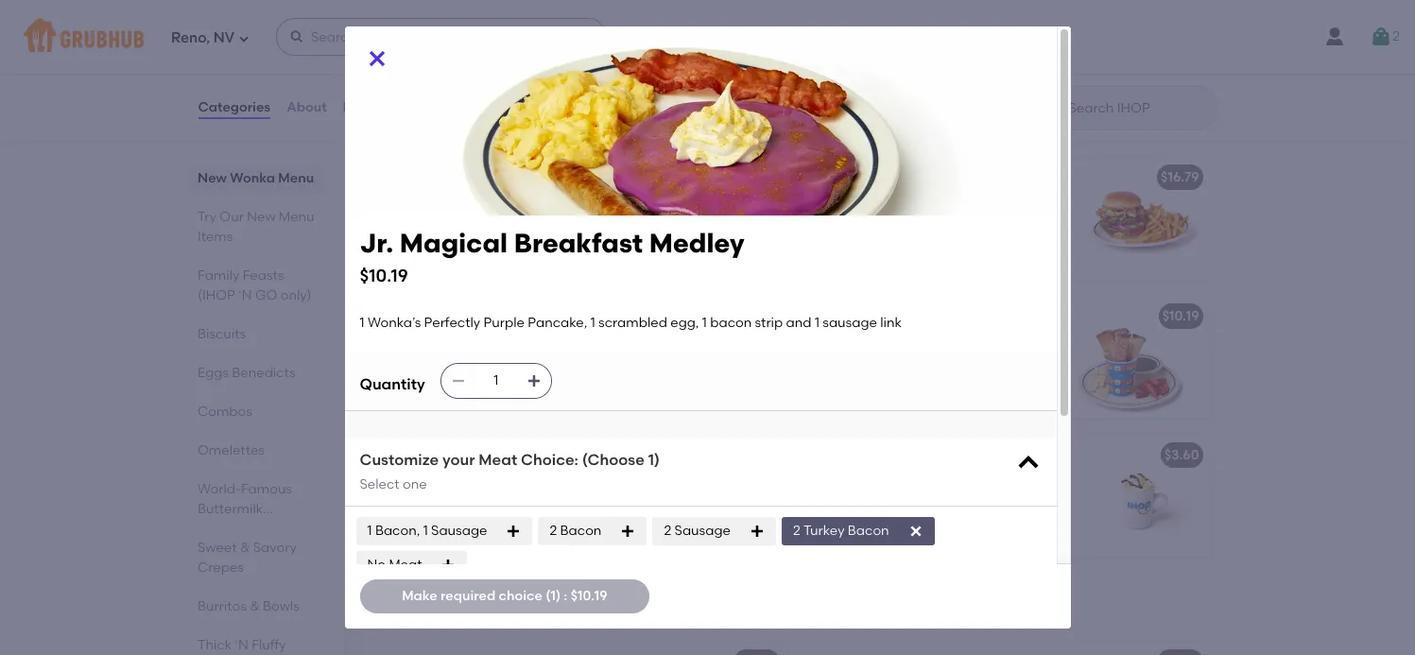 Task type: locate. For each thing, give the bounding box(es) containing it.
meat right the your
[[479, 451, 517, 469]]

0 horizontal spatial items
[[197, 229, 233, 245]]

strip right input item quantity number field
[[547, 354, 575, 370]]

wonka left burger
[[890, 169, 935, 185]]

egg, left $10.19 +
[[671, 315, 699, 331]]

2 scrumdiddlyumptious from the left
[[814, 447, 956, 463]]

0 vertical spatial cheesecake
[[523, 76, 601, 92]]

1 vertical spatial purple
[[484, 315, 525, 331]]

purple inside 1 wonka's perfectly purple pancake, 1 scrambled egg, 1 bacon strip and 1 sausage link
[[514, 335, 555, 351]]

of down choice:
[[561, 512, 574, 528]]

perfectly down jr. magical breakfast medley
[[454, 335, 511, 351]]

1 vertical spatial meat
[[389, 557, 422, 573]]

link left toast
[[881, 315, 902, 331]]

omelettes tab
[[197, 441, 315, 460]]

perfectly right wonka's
[[448, 30, 506, 46]]

fantastical
[[814, 169, 887, 185]]

chocolate
[[638, 447, 706, 463], [1081, 447, 1149, 463]]

powdered
[[502, 273, 568, 289]]

1 strawberry from the left
[[390, 493, 459, 509]]

try up family
[[197, 209, 216, 225]]

sugar. inside two purple buttermilk pancakes layered with creamy cheesecake mousse & topped with purple cream cheese icing, whipped topping and gold glitter sugar.
[[463, 134, 502, 150]]

icing,
[[439, 115, 474, 131]]

wonka's perfectly purple pancakes - (short stack)
[[390, 30, 715, 46]]

1 horizontal spatial strip
[[755, 315, 783, 331]]

1 wonka's perfectly purple pancake, 1 scrambled egg, 1 bacon strip and 1 sausage link down berry
[[360, 315, 902, 331]]

cheese inside warm and flaky buttermilk biscuit split and filled with creamy cheesecake mousse, a mixed berry topping, topped with purple cream cheese icing and powdered sugar.
[[390, 273, 436, 289]]

syrup,
[[462, 493, 500, 509], [886, 493, 923, 509]]

1 vertical spatial cheese
[[390, 273, 436, 289]]

bacon left "+"
[[710, 315, 752, 331]]

0 horizontal spatial glitter
[[422, 134, 460, 150]]

reviews
[[343, 99, 396, 115]]

1 horizontal spatial try our new menu items
[[375, 598, 616, 621]]

customize your meat choice: (choose 1) select one
[[360, 451, 660, 492]]

0 horizontal spatial strawberry
[[390, 493, 459, 509]]

1 horizontal spatial chocolate
[[1081, 447, 1149, 463]]

a down customize your meat choice: (choose 1) select one
[[506, 512, 515, 528]]

2 horizontal spatial new
[[452, 598, 497, 621]]

pancake, inside 1 wonka's perfectly purple pancake, 1 scrambled egg, 1 bacon strip and 1 sausage link
[[558, 335, 618, 351]]

1 horizontal spatial sausage
[[823, 315, 877, 331]]

0 horizontal spatial cheesecake
[[390, 234, 467, 251]]

0 vertical spatial bacon
[[710, 315, 752, 331]]

bacon right turkey
[[848, 523, 889, 539]]

creamy inside warm and flaky buttermilk biscuit split and filled with creamy cheesecake mousse, a mixed berry topping, topped with purple cream cheese icing and powdered sugar.
[[512, 215, 561, 231]]

syrup, for strawberry
[[462, 493, 500, 509]]

eggs
[[197, 365, 228, 381]]

menu
[[278, 170, 314, 186], [278, 209, 314, 225], [502, 598, 556, 621]]

breakfast inside jr. magical breakfast medley $10.19
[[514, 227, 643, 259]]

scrumdiddlyumptious
[[390, 447, 533, 463], [814, 447, 956, 463]]

biscuits
[[197, 326, 246, 342]]

0 vertical spatial try
[[197, 209, 216, 225]]

$10.19
[[360, 264, 408, 286], [734, 308, 771, 324], [1163, 308, 1199, 324], [571, 588, 608, 604]]

1 vertical spatial bacon
[[502, 354, 543, 370]]

drizzle down scrumdiddlyumptious jr. strawberry hot chocolate
[[942, 512, 982, 528]]

of
[[561, 512, 574, 528], [985, 512, 998, 528]]

2 horizontal spatial whipped
[[814, 512, 870, 528]]

0 horizontal spatial gold
[[390, 134, 419, 150]]

choice
[[499, 588, 543, 604]]

0 vertical spatial menu
[[278, 170, 314, 186]]

syrup, up 2 turkey bacon
[[886, 493, 923, 509]]

1 hot chocolate flavored with strawberry syrup, topped with whipped topping, a drizzle of chocolate sauce and gold glitter sugar. from the left
[[390, 474, 599, 567]]

flavored for strawberry
[[485, 474, 537, 490]]

gold up (1)
[[529, 532, 558, 548]]

breakfast down biscuit
[[514, 227, 643, 259]]

whipped inside two purple buttermilk pancakes layered with creamy cheesecake mousse & topped with purple cream cheese icing, whipped topping and gold glitter sugar.
[[477, 115, 533, 131]]

1 horizontal spatial whipped
[[477, 115, 533, 131]]

'n right thick
[[235, 637, 248, 653]]

0 horizontal spatial try our new menu items
[[197, 209, 314, 245]]

0 horizontal spatial syrup,
[[462, 493, 500, 509]]

thick 'n fluffy tab
[[197, 635, 315, 655]]

topping,
[[390, 254, 444, 270], [449, 512, 503, 528], [873, 512, 927, 528]]

1 syrup, from the left
[[462, 493, 500, 509]]

magical inside jr. magical breakfast medley $10.19
[[400, 227, 508, 259]]

0 horizontal spatial hot chocolate flavored with strawberry syrup, topped with whipped topping, a drizzle of chocolate sauce and gold glitter sugar.
[[390, 474, 599, 567]]

egg, inside 1 wonka's perfectly purple pancake, 1 scrambled egg, 1 bacon strip and 1 sausage link
[[462, 354, 491, 370]]

new down "new wonka menu" tab
[[246, 209, 275, 225]]

magical up icing
[[400, 227, 508, 259]]

1 horizontal spatial try
[[375, 598, 406, 621]]

1 vertical spatial cheesecake
[[390, 234, 467, 251]]

sugar. down berry
[[571, 273, 610, 289]]

try down no meat
[[375, 598, 406, 621]]

1 horizontal spatial sausage
[[675, 523, 731, 539]]

1 cheese from the top
[[390, 115, 436, 131]]

:
[[564, 588, 568, 604]]

2 of from the left
[[985, 512, 998, 528]]

egg,
[[671, 315, 699, 331], [462, 354, 491, 370]]

1 horizontal spatial sauce
[[882, 532, 921, 548]]

1 horizontal spatial new
[[246, 209, 275, 225]]

chocolate up 2 sausage
[[638, 447, 706, 463]]

1 horizontal spatial gold
[[529, 532, 558, 548]]

2 vertical spatial purple
[[528, 254, 569, 270]]

0 vertical spatial creamy
[[471, 76, 520, 92]]

new up try our new menu items tab
[[197, 170, 226, 186]]

& inside burritos & bowls tab
[[249, 599, 259, 615]]

wonka's
[[368, 315, 421, 331], [398, 335, 451, 351]]

scrumdiddlyumptious for scrumdiddlyumptious jr. strawberry hot chocolate
[[814, 447, 956, 463]]

bacon
[[560, 523, 602, 539], [848, 523, 889, 539]]

a left mixed
[[526, 234, 535, 251]]

drizzle for jr.
[[942, 512, 982, 528]]

scrumdiddlyumptious for scrumdiddlyumptious strawberry hot chocolate
[[390, 447, 533, 463]]

topping, down customize your meat choice: (choose 1) select one
[[449, 512, 503, 528]]

2 inside button
[[1393, 28, 1400, 44]]

jr. magical breakfast medley $10.19
[[360, 227, 745, 286]]

thick 'n fluffy
[[197, 637, 286, 655]]

1 horizontal spatial hot chocolate flavored with strawberry syrup, topped with whipped topping, a drizzle of chocolate sauce and gold glitter sugar.
[[814, 474, 1022, 567]]

0 horizontal spatial sauce
[[458, 532, 497, 548]]

creamy up icing,
[[471, 76, 520, 92]]

cheese down mousse on the top left
[[390, 115, 436, 131]]

0 horizontal spatial our
[[219, 209, 243, 225]]

topping, right turkey
[[873, 512, 927, 528]]

tacos
[[947, 30, 985, 46]]

sauce right turkey
[[882, 532, 921, 548]]

& right sweet
[[240, 540, 250, 556]]

berry
[[462, 169, 496, 185]]

1 horizontal spatial a
[[526, 234, 535, 251]]

svg image
[[1370, 26, 1393, 48], [238, 33, 250, 44], [365, 47, 388, 70], [451, 374, 466, 389], [1015, 450, 1042, 477], [506, 524, 521, 539], [621, 524, 636, 539]]

svg image up required
[[441, 558, 456, 573]]

breakfast for jr. magical breakfast medley
[[466, 308, 529, 324]]

magical
[[400, 227, 508, 259], [409, 308, 463, 324]]

0 vertical spatial try our new menu items
[[197, 209, 314, 245]]

0 horizontal spatial strawberry
[[536, 447, 608, 463]]

gold down mousse on the top left
[[390, 134, 419, 150]]

magical down icing
[[409, 308, 463, 324]]

1 vertical spatial wonka's
[[398, 335, 451, 351]]

two
[[390, 57, 416, 73]]

sugar. down 2 turkey bacon
[[814, 551, 853, 567]]

1 horizontal spatial flavored
[[908, 474, 961, 490]]

'n inside thick 'n fluffy
[[235, 637, 248, 653]]

new country fried steak image
[[1069, 642, 1211, 655]]

link left input item quantity number field
[[448, 373, 469, 390]]

scrumdiddlyumptious jr. strawberry hot chocolate image
[[1069, 435, 1211, 558]]

link
[[881, 315, 902, 331], [448, 373, 469, 390]]

scrumdiddlyumptious strawberry hot chocolate image
[[645, 435, 787, 558]]

glitter for scrumdiddlyumptious jr. strawberry hot chocolate
[[984, 532, 1022, 548]]

0 horizontal spatial medley
[[532, 308, 579, 324]]

0 vertical spatial medley
[[649, 227, 745, 259]]

hot
[[611, 447, 635, 463], [1054, 447, 1078, 463], [390, 474, 413, 490], [814, 474, 837, 490]]

topped inside warm and flaky buttermilk biscuit split and filled with creamy cheesecake mousse, a mixed berry topping, topped with purple cream cheese icing and powdered sugar.
[[447, 254, 494, 270]]

1 of from the left
[[561, 512, 574, 528]]

gold for scrumdiddlyumptious jr. strawberry hot chocolate
[[953, 532, 981, 548]]

burritos & bowls
[[197, 599, 299, 615]]

a down scrumdiddlyumptious jr. strawberry hot chocolate
[[930, 512, 939, 528]]

new vanilla creamy cold foam cold brew image
[[645, 642, 787, 655]]

warm
[[390, 196, 429, 212]]

1 bacon, 1 sausage
[[367, 523, 487, 539]]

eggs benedicts tab
[[197, 363, 315, 383]]

1 vertical spatial pancake,
[[558, 335, 618, 351]]

daydream berry biscuit
[[390, 169, 543, 185]]

glitter up :
[[561, 532, 599, 548]]

2 drizzle from the left
[[942, 512, 982, 528]]

glitter down scrumdiddlyumptious jr. strawberry hot chocolate
[[984, 532, 1022, 548]]

svg image inside main navigation navigation
[[289, 29, 304, 44]]

(1)
[[546, 588, 561, 604]]

hoverchoc
[[814, 30, 884, 46]]

0 horizontal spatial topping,
[[390, 254, 444, 270]]

medley for jr. magical breakfast medley $10.19
[[649, 227, 745, 259]]

magical for jr. magical breakfast medley
[[409, 308, 463, 324]]

hot chocolate flavored with strawberry syrup, topped with whipped topping, a drizzle of chocolate sauce and gold glitter sugar. down scrumdiddlyumptious jr. strawberry hot chocolate
[[814, 474, 1022, 567]]

combos
[[197, 404, 252, 420]]

of down scrumdiddlyumptious jr. strawberry hot chocolate
[[985, 512, 998, 528]]

cheesecake inside warm and flaky buttermilk biscuit split and filled with creamy cheesecake mousse, a mixed berry topping, topped with purple cream cheese icing and powdered sugar.
[[390, 234, 467, 251]]

cream up topping
[[581, 95, 623, 112]]

pancakes inside 'world-famous buttermilk pancakes sweet & savory crepes'
[[197, 521, 260, 537]]

topped up icing
[[447, 254, 494, 270]]

willy's jr. french toast dippers image
[[1069, 296, 1211, 419]]

0 horizontal spatial whipped
[[390, 512, 446, 528]]

1 horizontal spatial medley
[[649, 227, 745, 259]]

2 horizontal spatial a
[[930, 512, 939, 528]]

breakfast for jr. magical breakfast medley $10.19
[[514, 227, 643, 259]]

1 horizontal spatial syrup,
[[886, 493, 923, 509]]

topping, down split at top left
[[390, 254, 444, 270]]

1 wonka's perfectly purple pancake, 1 scrambled egg, 1 bacon strip and 1 sausage link down jr. magical breakfast medley
[[390, 335, 626, 390]]

2 syrup, from the left
[[886, 493, 923, 509]]

meat
[[479, 451, 517, 469], [389, 557, 422, 573]]

0 horizontal spatial wonka
[[230, 170, 275, 186]]

menu down "new wonka menu" tab
[[278, 209, 314, 225]]

2 flavored from the left
[[908, 474, 961, 490]]

2
[[1393, 28, 1400, 44], [550, 523, 557, 539], [664, 523, 672, 539], [793, 523, 801, 539]]

1 scrumdiddlyumptious from the left
[[390, 447, 533, 463]]

feasts
[[242, 268, 284, 284]]

no
[[367, 557, 386, 573]]

svg image
[[289, 29, 304, 44], [526, 374, 542, 389], [750, 524, 765, 539], [908, 524, 923, 539], [441, 558, 456, 573]]

sugar. inside warm and flaky buttermilk biscuit split and filled with creamy cheesecake mousse, a mixed berry topping, topped with purple cream cheese icing and powdered sugar.
[[571, 273, 610, 289]]

2 vertical spatial new
[[452, 598, 497, 621]]

0 vertical spatial pancakes
[[554, 30, 618, 46]]

eggs benedicts
[[197, 365, 295, 381]]

sausage left input item quantity number field
[[390, 373, 445, 390]]

strawberry for scrumdiddlyumptious strawberry hot chocolate
[[390, 493, 459, 509]]

flavored for jr.
[[908, 474, 961, 490]]

2 for 2 bacon
[[550, 523, 557, 539]]

bacon up :
[[560, 523, 602, 539]]

medley inside jr. magical breakfast medley $10.19
[[649, 227, 745, 259]]

wonka's inside 1 wonka's perfectly purple pancake, 1 scrambled egg, 1 bacon strip and 1 sausage link
[[398, 335, 451, 351]]

our
[[219, 209, 243, 225], [410, 598, 447, 621]]

chocolate left $3.60
[[1081, 447, 1149, 463]]

menu up try our new menu items tab
[[278, 170, 314, 186]]

2 vertical spatial menu
[[502, 598, 556, 621]]

1 vertical spatial link
[[448, 373, 469, 390]]

svg image up about
[[289, 29, 304, 44]]

hot chocolate flavored with strawberry syrup, topped with whipped topping, a drizzle of chocolate sauce and gold glitter sugar. for jr.
[[814, 474, 1022, 567]]

perfectly inside 1 wonka's perfectly purple pancake, 1 scrambled egg, 1 bacon strip and 1 sausage link
[[454, 335, 511, 351]]

main navigation navigation
[[0, 0, 1415, 74]]

cheese left icing
[[390, 273, 436, 289]]

1 vertical spatial menu
[[278, 209, 314, 225]]

bacon down jr. magical breakfast medley
[[502, 354, 543, 370]]

biscuit
[[499, 169, 543, 185]]

buttermilk down biscuit
[[494, 196, 560, 212]]

sausage
[[823, 315, 877, 331], [390, 373, 445, 390]]

willy's
[[814, 308, 855, 324]]

medley down powdered
[[532, 308, 579, 324]]

pancakes down buttermilk
[[197, 521, 260, 537]]

svg image right 2 sausage
[[750, 524, 765, 539]]

reno,
[[171, 29, 210, 46]]

purple up input item quantity number field
[[514, 335, 555, 351]]

$10.79
[[737, 30, 776, 46]]

sugar.
[[463, 134, 502, 150], [571, 273, 610, 289], [390, 551, 429, 567], [814, 551, 853, 567]]

hoverchoc pancake tacos image
[[1069, 18, 1211, 141]]

1 vertical spatial new
[[246, 209, 275, 225]]

0 horizontal spatial new
[[197, 170, 226, 186]]

search icon image
[[1039, 96, 1061, 119]]

1 horizontal spatial drizzle
[[942, 512, 982, 528]]

sausage left the french
[[823, 315, 877, 331]]

1 vertical spatial breakfast
[[466, 308, 529, 324]]

0 vertical spatial 1 wonka's perfectly purple pancake, 1 scrambled egg, 1 bacon strip and 1 sausage link
[[360, 315, 902, 331]]

1 drizzle from the left
[[518, 512, 558, 528]]

menu left :
[[502, 598, 556, 621]]

wonka
[[890, 169, 935, 185], [230, 170, 275, 186]]

0 horizontal spatial bacon
[[560, 523, 602, 539]]

sugar. down icing,
[[463, 134, 502, 150]]

drizzle
[[518, 512, 558, 528], [942, 512, 982, 528]]

0 horizontal spatial strip
[[547, 354, 575, 370]]

1 vertical spatial &
[[240, 540, 250, 556]]

buttermilk
[[463, 57, 529, 73], [494, 196, 560, 212]]

1 vertical spatial try our new menu items
[[375, 598, 616, 621]]

purple down mixed
[[528, 254, 569, 270]]

creamy up mixed
[[512, 215, 561, 231]]

2 sauce from the left
[[882, 532, 921, 548]]

scrambled
[[599, 315, 667, 331], [390, 354, 459, 370]]

0 horizontal spatial of
[[561, 512, 574, 528]]

1 vertical spatial items
[[561, 598, 616, 621]]

breakfast down powdered
[[466, 308, 529, 324]]

purple up topping
[[536, 95, 578, 112]]

2 cheese from the top
[[390, 273, 436, 289]]

try our new menu items inside tab
[[197, 209, 314, 245]]

scrambled up quantity
[[390, 354, 459, 370]]

1)
[[648, 451, 660, 469]]

0 horizontal spatial meat
[[389, 557, 422, 573]]

pancakes
[[554, 30, 618, 46], [197, 521, 260, 537]]

pancakes for sweet
[[197, 521, 260, 537]]

our down new wonka menu
[[219, 209, 243, 225]]

willy's jr. french toast dippers
[[814, 308, 1014, 324]]

topping, for scrumdiddlyumptious jr. strawberry hot chocolate
[[873, 512, 927, 528]]

egg, down jr. magical breakfast medley
[[462, 354, 491, 370]]

0 vertical spatial link
[[881, 315, 902, 331]]

strawberry for scrumdiddlyumptious jr. strawberry hot chocolate
[[814, 493, 882, 509]]

buttermilk down wonka's perfectly purple pancakes - (short stack)
[[463, 57, 529, 73]]

toast
[[925, 308, 960, 324]]

0 vertical spatial 'n
[[238, 287, 252, 304]]

syrup, down customize your meat choice: (choose 1) select one
[[462, 493, 500, 509]]

meat right no
[[389, 557, 422, 573]]

hot chocolate flavored with strawberry syrup, topped with whipped topping, a drizzle of chocolate sauce and gold glitter sugar. down the your
[[390, 474, 599, 567]]

world-
[[197, 481, 241, 497]]

burger
[[939, 169, 982, 185]]

1 vertical spatial cream
[[572, 254, 614, 270]]

& left 'bowls'
[[249, 599, 259, 615]]

0 vertical spatial new
[[197, 170, 226, 186]]

creamy inside two purple buttermilk pancakes layered with creamy cheesecake mousse & topped with purple cream cheese icing, whipped topping and gold glitter sugar.
[[471, 76, 520, 92]]

filled
[[448, 215, 479, 231]]

buttermilk inside warm and flaky buttermilk biscuit split and filled with creamy cheesecake mousse, a mixed berry topping, topped with purple cream cheese icing and powdered sugar.
[[494, 196, 560, 212]]

cream down berry
[[572, 254, 614, 270]]

& up icing,
[[443, 95, 453, 112]]

medley down $9.59
[[649, 227, 745, 259]]

of for jr.
[[985, 512, 998, 528]]

glitter
[[422, 134, 460, 150], [561, 532, 599, 548], [984, 532, 1022, 548]]

1 flavored from the left
[[485, 474, 537, 490]]

purple down powdered
[[484, 315, 525, 331]]

1 vertical spatial 'n
[[235, 637, 248, 653]]

items up family
[[197, 229, 233, 245]]

purple up layered
[[419, 57, 460, 73]]

2 vertical spatial perfectly
[[454, 335, 511, 351]]

2 strawberry from the left
[[814, 493, 882, 509]]

svg image right 2 turkey bacon
[[908, 524, 923, 539]]

sugar. down bacon, at bottom
[[390, 551, 429, 567]]

0 horizontal spatial pancakes
[[197, 521, 260, 537]]

1 vertical spatial scrambled
[[390, 354, 459, 370]]

strawberry up 2 turkey bacon
[[814, 493, 882, 509]]

gold inside two purple buttermilk pancakes layered with creamy cheesecake mousse & topped with purple cream cheese icing, whipped topping and gold glitter sugar.
[[390, 134, 419, 150]]

2 vertical spatial &
[[249, 599, 259, 615]]

biscuits tab
[[197, 324, 315, 344]]

0 horizontal spatial drizzle
[[518, 512, 558, 528]]

2 hot chocolate flavored with strawberry syrup, topped with whipped topping, a drizzle of chocolate sauce and gold glitter sugar. from the left
[[814, 474, 1022, 567]]

pancakes up pancakes
[[554, 30, 618, 46]]

hoverchoc pancake tacos button
[[802, 18, 1211, 141]]

1 horizontal spatial scrambled
[[599, 315, 667, 331]]

1 vertical spatial strip
[[547, 354, 575, 370]]

&
[[443, 95, 453, 112], [240, 540, 250, 556], [249, 599, 259, 615]]

1 wonka's perfectly purple pancake, 1 scrambled egg, 1 bacon strip and 1 sausage link
[[360, 315, 902, 331], [390, 335, 626, 390]]

1 sauce from the left
[[458, 532, 497, 548]]

flavored down scrumdiddlyumptious jr. strawberry hot chocolate
[[908, 474, 961, 490]]

& inside 'world-famous buttermilk pancakes sweet & savory crepes'
[[240, 540, 250, 556]]

2 horizontal spatial glitter
[[984, 532, 1022, 548]]

1 horizontal spatial wonka
[[890, 169, 935, 185]]

1 horizontal spatial scrumdiddlyumptious
[[814, 447, 956, 463]]

jr.
[[360, 227, 393, 259], [390, 308, 406, 324], [858, 308, 874, 324], [960, 447, 976, 463]]

scrumdiddlyumptious up one
[[390, 447, 533, 463]]

burritos & bowls tab
[[197, 597, 315, 616]]

sausage
[[431, 523, 487, 539], [675, 523, 731, 539]]

$3.60
[[1165, 447, 1199, 463]]

purple up pancakes
[[509, 30, 551, 46]]

mousse
[[390, 95, 439, 112]]

sweet & savory crepes tab
[[197, 538, 315, 578]]

gold
[[390, 134, 419, 150], [529, 532, 558, 548], [953, 532, 981, 548]]

0 horizontal spatial link
[[448, 373, 469, 390]]

new left choice
[[452, 598, 497, 621]]

strawberry down one
[[390, 493, 459, 509]]

flavored down choice:
[[485, 474, 537, 490]]

scrambled down berry
[[599, 315, 667, 331]]

0 vertical spatial wonka's
[[368, 315, 421, 331]]

strip
[[755, 315, 783, 331], [547, 354, 575, 370]]

1 horizontal spatial pancakes
[[554, 30, 618, 46]]

2 vertical spatial purple
[[514, 335, 555, 351]]

wonka inside tab
[[230, 170, 275, 186]]

our down no meat
[[410, 598, 447, 621]]

2 horizontal spatial topping,
[[873, 512, 927, 528]]

your
[[442, 451, 475, 469]]

topped up icing,
[[456, 95, 503, 112]]

0 vertical spatial &
[[443, 95, 453, 112]]

cheesecake down pancakes
[[523, 76, 601, 92]]

try
[[197, 209, 216, 225], [375, 598, 406, 621]]

cheesecake down split at top left
[[390, 234, 467, 251]]

glitter down icing,
[[422, 134, 460, 150]]

perfectly down icing
[[424, 315, 480, 331]]

0 vertical spatial cheese
[[390, 115, 436, 131]]

drizzle down customize your meat choice: (choose 1) select one
[[518, 512, 558, 528]]

cheesecake inside two purple buttermilk pancakes layered with creamy cheesecake mousse & topped with purple cream cheese icing, whipped topping and gold glitter sugar.
[[523, 76, 601, 92]]

'n left go
[[238, 287, 252, 304]]

nv
[[213, 29, 234, 46]]

0 horizontal spatial bacon
[[502, 354, 543, 370]]

0 horizontal spatial chocolate
[[638, 447, 706, 463]]



Task type: vqa. For each thing, say whether or not it's contained in the screenshot.
the topmost the $17.90
no



Task type: describe. For each thing, give the bounding box(es) containing it.
split
[[390, 215, 416, 231]]

Search IHOP search field
[[1067, 99, 1212, 117]]

meat inside customize your meat choice: (choose 1) select one
[[479, 451, 517, 469]]

flaky
[[461, 196, 491, 212]]

topped down scrumdiddlyumptious jr. strawberry hot chocolate
[[927, 493, 974, 509]]

hot chocolate flavored with strawberry syrup, topped with whipped topping, a drizzle of chocolate sauce and gold glitter sugar. for strawberry
[[390, 474, 599, 567]]

magical for jr. magical breakfast medley $10.19
[[400, 227, 508, 259]]

sauce for jr.
[[882, 532, 921, 548]]

1 vertical spatial purple
[[536, 95, 578, 112]]

world-famous buttermilk pancakes tab
[[197, 479, 315, 537]]

make required choice (1) : $10.19
[[402, 588, 608, 604]]

daydream berry biscuit image
[[645, 157, 787, 280]]

medley for jr. magical breakfast medley
[[532, 308, 579, 324]]

sauce for strawberry
[[458, 532, 497, 548]]

categories
[[198, 99, 271, 115]]

quantity
[[360, 375, 425, 393]]

famous
[[241, 481, 292, 497]]

(ihop
[[197, 287, 235, 304]]

(short
[[630, 30, 670, 46]]

biscuit
[[563, 196, 606, 212]]

topping
[[536, 115, 587, 131]]

try inside tab
[[197, 209, 216, 225]]

combos tab
[[197, 402, 315, 422]]

2 button
[[1370, 20, 1400, 54]]

dippers
[[963, 308, 1014, 324]]

benedicts
[[231, 365, 295, 381]]

drizzle for strawberry
[[518, 512, 558, 528]]

pancakes for -
[[554, 30, 618, 46]]

svg image right input item quantity number field
[[526, 374, 542, 389]]

layered
[[390, 76, 438, 92]]

svg image inside "2" button
[[1370, 26, 1393, 48]]

0 vertical spatial scrambled
[[599, 315, 667, 331]]

a for scrumdiddlyumptious jr. strawberry hot chocolate
[[930, 512, 939, 528]]

0 vertical spatial pancake,
[[528, 315, 587, 331]]

one
[[403, 476, 427, 492]]

scrumdiddlyumptious strawberry hot chocolate
[[390, 447, 706, 463]]

choice:
[[521, 451, 579, 469]]

1 sausage from the left
[[431, 523, 487, 539]]

topped inside two purple buttermilk pancakes layered with creamy cheesecake mousse & topped with purple cream cheese icing, whipped topping and gold glitter sugar.
[[456, 95, 503, 112]]

jr. magical breakfast medley image
[[645, 296, 787, 419]]

2 bacon
[[550, 523, 602, 539]]

topping, inside warm and flaky buttermilk biscuit split and filled with creamy cheesecake mousse, a mixed berry topping, topped with purple cream cheese icing and powdered sugar.
[[390, 254, 444, 270]]

no meat
[[367, 557, 422, 573]]

about button
[[286, 74, 328, 142]]

1 vertical spatial 1 wonka's perfectly purple pancake, 1 scrambled egg, 1 bacon strip and 1 sausage link
[[390, 335, 626, 390]]

fluffy
[[251, 637, 286, 653]]

bacon,
[[375, 523, 420, 539]]

gold for scrumdiddlyumptious strawberry hot chocolate
[[529, 532, 558, 548]]

pancakes
[[532, 57, 595, 73]]

select
[[360, 476, 400, 492]]

categories button
[[197, 74, 272, 142]]

try our new menu items tab
[[197, 207, 315, 247]]

1 bacon from the left
[[560, 523, 602, 539]]

wonka's
[[390, 30, 445, 46]]

new wonka menu
[[197, 170, 314, 186]]

'n inside family feasts (ihop 'n go only)
[[238, 287, 252, 304]]

whipped for scrumdiddlyumptious strawberry hot chocolate
[[390, 512, 446, 528]]

1 horizontal spatial bacon
[[710, 315, 752, 331]]

2 for 2 sausage
[[664, 523, 672, 539]]

2 chocolate from the left
[[1081, 447, 1149, 463]]

wonka for fantastical
[[890, 169, 935, 185]]

family feasts (ihop 'n go only)
[[197, 268, 311, 304]]

go
[[255, 287, 277, 304]]

glitter for scrumdiddlyumptious strawberry hot chocolate
[[561, 532, 599, 548]]

2 turkey bacon
[[793, 523, 889, 539]]

required
[[441, 588, 496, 604]]

topped down customize your meat choice: (choose 1) select one
[[503, 493, 550, 509]]

1 horizontal spatial our
[[410, 598, 447, 621]]

1 horizontal spatial egg,
[[671, 315, 699, 331]]

-
[[621, 30, 627, 46]]

$9.59
[[743, 169, 776, 185]]

items inside try our new menu items
[[197, 229, 233, 245]]

wonka's perfectly purple pancakes - (short stack) image
[[645, 18, 787, 141]]

buttermilk inside two purple buttermilk pancakes layered with creamy cheesecake mousse & topped with purple cream cheese icing, whipped topping and gold glitter sugar.
[[463, 57, 529, 73]]

crepes
[[197, 560, 243, 576]]

2 strawberry from the left
[[979, 447, 1051, 463]]

1 chocolate from the left
[[638, 447, 706, 463]]

a for scrumdiddlyumptious strawberry hot chocolate
[[506, 512, 515, 528]]

2 bacon from the left
[[848, 523, 889, 539]]

buttermilk
[[197, 501, 263, 517]]

berry
[[581, 234, 614, 251]]

1 vertical spatial perfectly
[[424, 315, 480, 331]]

about
[[287, 99, 327, 115]]

savory
[[253, 540, 296, 556]]

menu inside "new wonka menu" tab
[[278, 170, 314, 186]]

glitter inside two purple buttermilk pancakes layered with creamy cheesecake mousse & topped with purple cream cheese icing, whipped topping and gold glitter sugar.
[[422, 134, 460, 150]]

mousse,
[[470, 234, 523, 251]]

$16.79
[[1161, 169, 1199, 185]]

$10.19 +
[[734, 308, 779, 324]]

svg image for no meat
[[441, 558, 456, 573]]

burritos
[[197, 599, 246, 615]]

family
[[197, 268, 239, 284]]

fantastical wonka burger image
[[1069, 157, 1211, 280]]

customize
[[360, 451, 439, 469]]

thick
[[197, 637, 231, 653]]

syrup, for jr.
[[886, 493, 923, 509]]

scrambled inside 1 wonka's perfectly purple pancake, 1 scrambled egg, 1 bacon strip and 1 sausage link
[[390, 354, 459, 370]]

2 for 2
[[1393, 28, 1400, 44]]

Input item quantity number field
[[475, 364, 517, 398]]

new inside "new wonka menu" tab
[[197, 170, 226, 186]]

bowls
[[262, 599, 299, 615]]

warm and flaky buttermilk biscuit split and filled with creamy cheesecake mousse, a mixed berry topping, topped with purple cream cheese icing and powdered sugar.
[[390, 196, 614, 289]]

a inside warm and flaky buttermilk biscuit split and filled with creamy cheesecake mousse, a mixed berry topping, topped with purple cream cheese icing and powdered sugar.
[[526, 234, 535, 251]]

daydream
[[390, 169, 459, 185]]

new inside try our new menu items
[[246, 209, 275, 225]]

scrumdiddlyumptious jr. strawberry hot chocolate
[[814, 447, 1149, 463]]

cream inside two purple buttermilk pancakes layered with creamy cheesecake mousse & topped with purple cream cheese icing, whipped topping and gold glitter sugar.
[[581, 95, 623, 112]]

topping, for scrumdiddlyumptious strawberry hot chocolate
[[449, 512, 503, 528]]

and inside two purple buttermilk pancakes layered with creamy cheesecake mousse & topped with purple cream cheese icing, whipped topping and gold glitter sugar.
[[590, 115, 615, 131]]

0 vertical spatial perfectly
[[448, 30, 506, 46]]

family feasts (ihop 'n go only) tab
[[197, 266, 315, 305]]

world-famous buttermilk pancakes sweet & savory crepes
[[197, 481, 296, 576]]

1 vertical spatial try
[[375, 598, 406, 621]]

$10.19 inside jr. magical breakfast medley $10.19
[[360, 264, 408, 286]]

whipped for scrumdiddlyumptious jr. strawberry hot chocolate
[[814, 512, 870, 528]]

cream inside warm and flaky buttermilk biscuit split and filled with creamy cheesecake mousse, a mixed berry topping, topped with purple cream cheese icing and powdered sugar.
[[572, 254, 614, 270]]

jr. magical breakfast medley
[[390, 308, 579, 324]]

sausage inside 1 wonka's perfectly purple pancake, 1 scrambled egg, 1 bacon strip and 1 sausage link
[[390, 373, 445, 390]]

icing
[[439, 273, 470, 289]]

1 horizontal spatial items
[[561, 598, 616, 621]]

jr. inside jr. magical breakfast medley $10.19
[[360, 227, 393, 259]]

hoverchoc pancake tacos
[[814, 30, 985, 46]]

reviews button
[[342, 74, 396, 142]]

our inside try our new menu items
[[219, 209, 243, 225]]

of for strawberry
[[561, 512, 574, 528]]

cheese inside two purple buttermilk pancakes layered with creamy cheesecake mousse & topped with purple cream cheese icing, whipped topping and gold glitter sugar.
[[390, 115, 436, 131]]

& inside two purple buttermilk pancakes layered with creamy cheesecake mousse & topped with purple cream cheese icing, whipped topping and gold glitter sugar.
[[443, 95, 453, 112]]

svg image for 2 turkey bacon
[[908, 524, 923, 539]]

2 for 2 turkey bacon
[[793, 523, 801, 539]]

fantastical wonka burger
[[814, 169, 982, 185]]

only)
[[280, 287, 311, 304]]

0 vertical spatial purple
[[509, 30, 551, 46]]

2 sausage from the left
[[675, 523, 731, 539]]

0 vertical spatial sausage
[[823, 315, 877, 331]]

+
[[771, 308, 779, 324]]

make
[[402, 588, 437, 604]]

stack)
[[673, 30, 715, 46]]

wonka for new
[[230, 170, 275, 186]]

purple inside warm and flaky buttermilk biscuit split and filled with creamy cheesecake mousse, a mixed berry topping, topped with purple cream cheese icing and powdered sugar.
[[528, 254, 569, 270]]

pancake
[[887, 30, 944, 46]]

0 vertical spatial purple
[[419, 57, 460, 73]]

svg image for 2 sausage
[[750, 524, 765, 539]]

turkey
[[804, 523, 845, 539]]

bacon inside 1 wonka's perfectly purple pancake, 1 scrambled egg, 1 bacon strip and 1 sausage link
[[502, 354, 543, 370]]

link inside 1 wonka's perfectly purple pancake, 1 scrambled egg, 1 bacon strip and 1 sausage link
[[448, 373, 469, 390]]

1 strawberry from the left
[[536, 447, 608, 463]]

menu inside try our new menu items
[[278, 209, 314, 225]]

2 sausage
[[664, 523, 731, 539]]

(choose
[[582, 451, 645, 469]]

new wonka menu tab
[[197, 168, 315, 188]]

french
[[877, 308, 922, 324]]

mixed
[[538, 234, 578, 251]]

1 horizontal spatial link
[[881, 315, 902, 331]]



